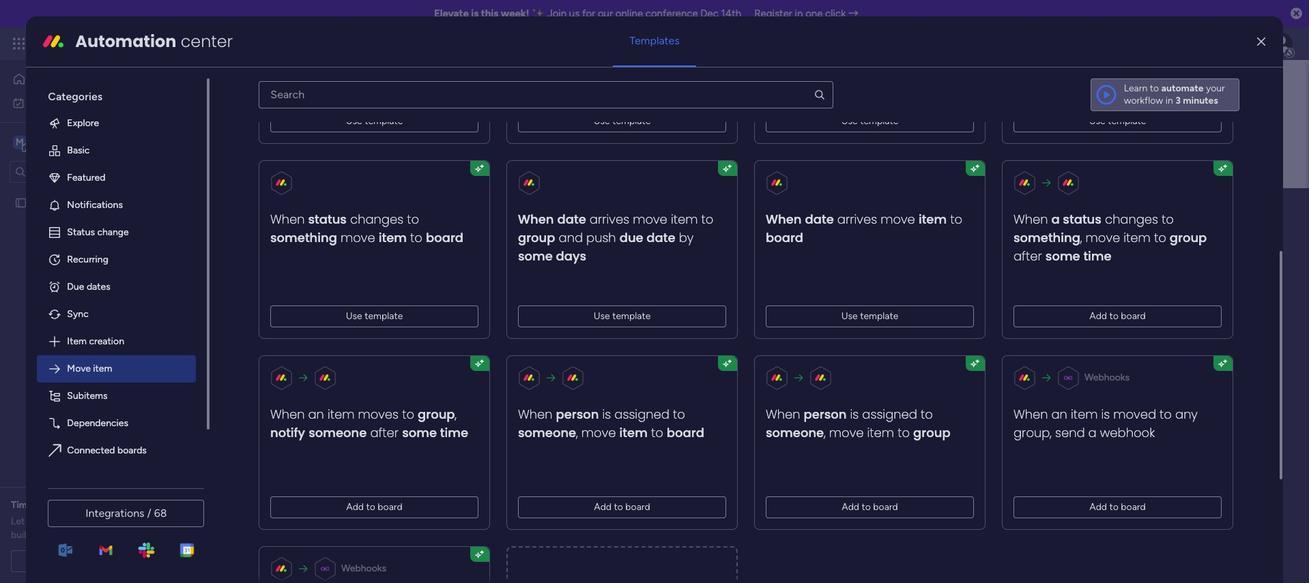 Task type: describe. For each thing, give the bounding box(es) containing it.
1 horizontal spatial webhooks
[[1085, 372, 1131, 384]]

elevate is this week! ✨ join us for our online conference dec 14th
[[434, 8, 742, 20]]

and inside when date arrives   move item to group and   push due date by some days
[[559, 229, 583, 246]]

when status changes   to something move item to board
[[271, 211, 464, 246]]

dependencies
[[67, 418, 128, 429]]

dates
[[87, 281, 110, 293]]

workspace image
[[13, 135, 27, 150]]

status inside when a status changes to something , move item to group after some time
[[1064, 211, 1102, 228]]

, for when an item moves to group , notify someone after some time
[[455, 406, 457, 423]]

arrives for group
[[590, 211, 630, 228]]

group,
[[1014, 425, 1053, 442]]

m
[[16, 136, 24, 148]]

home button
[[8, 68, 147, 90]]

status change
[[67, 227, 129, 238]]

someone for when person is assigned to someone , move item to group
[[766, 425, 825, 442]]

learn
[[1125, 83, 1148, 94]]

work for monday
[[110, 36, 135, 51]]

notifications
[[67, 199, 123, 211]]

status
[[67, 227, 95, 238]]

is inside when person is assigned to someone , move item to group
[[851, 406, 860, 423]]

after inside when an item moves to group , notify someone after some time
[[371, 425, 399, 442]]

visited
[[378, 308, 406, 320]]

move inside when person is assigned to someone , move item to group
[[830, 425, 864, 442]]

to inside when an item is moved to any group, send a webhook
[[1161, 406, 1173, 423]]

3
[[1176, 95, 1181, 106]]

add to board button for when person is assigned to someone , move item to group
[[766, 497, 975, 519]]

recently
[[408, 308, 443, 320]]

work for my
[[46, 97, 66, 108]]

when for when person is assigned to someone , move item to board
[[519, 406, 553, 423]]

automation
[[75, 30, 176, 52]]

connected boards
[[67, 445, 147, 457]]

when for when a status changes to something , move item to group after some time
[[1014, 211, 1049, 228]]

creation
[[89, 336, 124, 347]]

item inside 'when date arrives   move item to board'
[[919, 211, 948, 228]]

dashboards
[[308, 308, 357, 320]]

explore
[[67, 117, 99, 129]]

notify
[[271, 425, 306, 442]]

let
[[11, 516, 25, 528]]

far.
[[44, 530, 58, 542]]

conference
[[646, 8, 698, 20]]

→
[[849, 8, 859, 20]]

assigned for group
[[863, 406, 918, 423]]

register
[[755, 8, 793, 20]]

person for when person is assigned to someone , move item to group
[[804, 406, 847, 423]]

my work
[[30, 97, 66, 108]]

in inside your workflow in
[[1166, 95, 1174, 106]]

Search for a column type search field
[[259, 81, 834, 108]]

test for public board image
[[32, 197, 50, 209]]

boards for connected boards
[[117, 445, 147, 457]]

when for when date arrives   move item to board
[[766, 211, 802, 228]]

person for when person is assigned to someone , move item to board
[[556, 406, 599, 423]]

basic
[[67, 145, 90, 156]]

schedule a meeting button
[[11, 551, 163, 573]]

move
[[67, 363, 91, 375]]

description
[[408, 227, 456, 238]]

of
[[82, 530, 91, 542]]

to inside when an item moves to group , notify someone after some time
[[403, 406, 415, 423]]

a for status
[[1052, 211, 1061, 228]]

boards and dashboards you visited recently in this workspace
[[257, 308, 520, 320]]

test for public board icon
[[281, 340, 299, 351]]

free
[[60, 530, 79, 542]]

learn to automate
[[1125, 83, 1204, 94]]

move inside when person is assigned to someone , move item to board
[[582, 425, 617, 442]]

connected
[[67, 445, 115, 457]]

1 vertical spatial main workspace
[[341, 193, 516, 224]]

public board image
[[258, 338, 273, 353]]

when person is assigned to someone , move item to group
[[766, 406, 951, 442]]

1 horizontal spatial our
[[598, 8, 613, 20]]

due dates option
[[37, 274, 196, 301]]

schedule
[[45, 556, 85, 568]]

any
[[1176, 406, 1199, 423]]

1 horizontal spatial date
[[647, 229, 676, 246]]

click
[[826, 8, 846, 20]]

due
[[620, 229, 644, 246]]

sync
[[67, 309, 89, 320]]

item inside when status changes   to something move item to board
[[379, 229, 407, 246]]

some for some days
[[519, 248, 553, 265]]

something inside when a status changes to something , move item to group after some time
[[1014, 229, 1081, 246]]

1 vertical spatial option
[[37, 465, 196, 492]]

recurring option
[[37, 246, 196, 274]]

days
[[557, 248, 587, 265]]

0 vertical spatial review
[[94, 500, 123, 512]]

subitems option
[[37, 383, 196, 410]]

an for send
[[1052, 406, 1068, 423]]

changes inside when status changes   to something move item to board
[[351, 211, 404, 228]]

Main workspace field
[[337, 193, 1255, 224]]

0 horizontal spatial this
[[455, 308, 471, 320]]

my work button
[[8, 92, 147, 114]]

3 minutes
[[1176, 95, 1219, 106]]

workflow
[[1125, 95, 1164, 106]]

when for when an item is moved to any group, send a webhook
[[1014, 406, 1049, 423]]

boards for recent boards
[[295, 275, 329, 288]]

explore option
[[37, 110, 196, 137]]

add to board for when person is assigned to someone , move item to group
[[842, 502, 899, 513]]

when an item moves to group , notify someone after some time
[[271, 406, 469, 442]]

group inside when date arrives   move item to group and   push due date by some days
[[519, 229, 556, 246]]

you
[[359, 308, 375, 320]]

move inside when status changes   to something move item to board
[[341, 229, 376, 246]]

, for when person is assigned to someone , move item to group
[[825, 425, 826, 442]]

2 vertical spatial in
[[446, 308, 453, 320]]

when for when status changes   to something move item to board
[[271, 211, 305, 228]]

home
[[31, 73, 58, 85]]

send
[[1056, 425, 1086, 442]]

a for meeting
[[87, 556, 92, 568]]

item inside when person is assigned to someone , move item to board
[[620, 425, 648, 442]]

date for board
[[806, 211, 835, 228]]

schedule a meeting
[[45, 556, 129, 568]]

68
[[154, 507, 167, 520]]

after inside when a status changes to something , move item to group after some time
[[1014, 248, 1043, 265]]

integrations / 68 button
[[48, 501, 204, 528]]

item inside when an item is moved to any group, send a webhook
[[1072, 406, 1099, 423]]

0 vertical spatial this
[[481, 8, 499, 20]]

meeting
[[94, 556, 129, 568]]

test link
[[238, 327, 914, 365]]

due
[[67, 281, 84, 293]]

see
[[239, 38, 255, 49]]

by
[[679, 229, 694, 246]]

featured
[[67, 172, 105, 184]]

plans
[[257, 38, 280, 49]]

monday
[[61, 36, 108, 51]]

main inside workspace selection element
[[31, 136, 55, 149]]

time
[[11, 500, 33, 512]]

board inside 'when date arrives   move item to board'
[[766, 229, 804, 246]]

/
[[147, 507, 151, 520]]

move item option
[[37, 356, 196, 383]]

categories heading
[[37, 78, 196, 110]]

item inside when an item moves to group , notify someone after some time
[[328, 406, 355, 423]]

add workspace description
[[339, 227, 456, 238]]

something inside when status changes   to something move item to board
[[271, 229, 338, 246]]

dec
[[701, 8, 719, 20]]

1 horizontal spatial for
[[582, 8, 596, 20]]

change
[[97, 227, 129, 238]]

see plans button
[[220, 33, 286, 54]]



Task type: vqa. For each thing, say whether or not it's contained in the screenshot.
topmost 'new'
no



Task type: locate. For each thing, give the bounding box(es) containing it.
is inside when an item is moved to any group, send a webhook
[[1102, 406, 1111, 423]]

an up send at the right of the page
[[1052, 406, 1068, 423]]

1 horizontal spatial in
[[795, 8, 803, 20]]

1 vertical spatial review
[[78, 516, 106, 528]]

when inside when person is assigned to someone , move item to group
[[766, 406, 801, 423]]

0 horizontal spatial person
[[556, 406, 599, 423]]

1 horizontal spatial an
[[309, 406, 325, 423]]

due dates
[[67, 281, 110, 293]]

0 horizontal spatial boards
[[117, 445, 147, 457]]

management
[[138, 36, 212, 51]]

when for when an item moves to group , notify someone after some time
[[271, 406, 305, 423]]

main workspace down explore
[[31, 136, 112, 149]]

1 status from the left
[[309, 211, 347, 228]]

integrations / 68
[[85, 507, 167, 520]]

1 vertical spatial boards
[[117, 445, 147, 457]]

an inside time for an expert review let our experts review what you've built so far. free of charge
[[50, 500, 61, 512]]

this
[[481, 8, 499, 20], [455, 308, 471, 320]]

item creation
[[67, 336, 124, 347]]

move
[[633, 211, 668, 228], [881, 211, 916, 228], [341, 229, 376, 246], [1086, 229, 1121, 246], [582, 425, 617, 442], [830, 425, 864, 442]]

1 horizontal spatial a
[[1052, 211, 1061, 228]]

boards down dependencies option
[[117, 445, 147, 457]]

0 horizontal spatial and
[[289, 308, 305, 320]]

0 vertical spatial boards
[[295, 275, 329, 288]]

0 horizontal spatial status
[[309, 211, 347, 228]]

Search in workspace field
[[29, 164, 114, 180]]

work right monday
[[110, 36, 135, 51]]

date inside 'when date arrives   move item to board'
[[806, 211, 835, 228]]

1 horizontal spatial and
[[559, 229, 583, 246]]

date for group
[[558, 211, 587, 228]]

0 horizontal spatial changes
[[351, 211, 404, 228]]

main workspace inside workspace selection element
[[31, 136, 112, 149]]

recurring
[[67, 254, 109, 266]]

when inside when a status changes to something , move item to group after some time
[[1014, 211, 1049, 228]]

add to board for to
[[595, 502, 651, 513]]

1 horizontal spatial after
[[1014, 248, 1043, 265]]

automation center
[[75, 30, 233, 52]]

1 vertical spatial in
[[1166, 95, 1174, 106]]

2 horizontal spatial some
[[1046, 248, 1081, 265]]

a
[[1052, 211, 1061, 228], [1089, 425, 1098, 442], [87, 556, 92, 568]]

review up what
[[94, 500, 123, 512]]

2 horizontal spatial a
[[1089, 425, 1098, 442]]

subitems
[[67, 391, 108, 402]]

2 horizontal spatial an
[[1052, 406, 1068, 423]]

0 vertical spatial after
[[1014, 248, 1043, 265]]

webhooks
[[1085, 372, 1131, 384], [342, 563, 387, 575]]

recent boards
[[257, 275, 329, 288]]

someone
[[309, 425, 367, 442], [519, 425, 577, 442], [766, 425, 825, 442]]

1 horizontal spatial time
[[1084, 248, 1112, 265]]

item
[[67, 336, 87, 347]]

1 assigned from the left
[[615, 406, 670, 423]]

for right us on the top
[[582, 8, 596, 20]]

✨
[[532, 8, 545, 20]]

0 vertical spatial for
[[582, 8, 596, 20]]

0 vertical spatial work
[[110, 36, 135, 51]]

register in one click →
[[755, 8, 859, 20]]

basic option
[[37, 137, 196, 164]]

14th
[[722, 8, 742, 20]]

1 horizontal spatial main
[[341, 193, 393, 224]]

when an item is moved to any group, send a webhook
[[1014, 406, 1199, 442]]

1 horizontal spatial arrives
[[838, 211, 878, 228]]

2 horizontal spatial date
[[806, 211, 835, 228]]

when for when date arrives   move item to group and   push due date by some days
[[519, 211, 554, 228]]

add to board button for after
[[1014, 306, 1223, 328]]

1 vertical spatial this
[[455, 308, 471, 320]]

automation  center image
[[43, 31, 64, 52]]

assigned for board
[[615, 406, 670, 423]]

board inside when person is assigned to someone , move item to board
[[667, 425, 705, 442]]

move inside 'when date arrives   move item to board'
[[881, 211, 916, 228]]

assigned inside when person is assigned to someone , move item to group
[[863, 406, 918, 423]]

after
[[1014, 248, 1043, 265], [371, 425, 399, 442]]

in left one
[[795, 8, 803, 20]]

1 vertical spatial for
[[35, 500, 48, 512]]

review up 'of' on the left of page
[[78, 516, 106, 528]]

someone for when person is assigned to someone , move item to board
[[519, 425, 577, 442]]

when inside when person is assigned to someone , move item to board
[[519, 406, 553, 423]]

item creation option
[[37, 328, 196, 356]]

arrives
[[590, 211, 630, 228], [838, 211, 878, 228]]

elevate
[[434, 8, 469, 20]]

public board image
[[14, 196, 27, 209]]

1 horizontal spatial someone
[[519, 425, 577, 442]]

in right recently
[[446, 308, 453, 320]]

an left moves
[[309, 406, 325, 423]]

boards
[[295, 275, 329, 288], [117, 445, 147, 457]]

this left week!
[[481, 8, 499, 20]]

time for an expert review let our experts review what you've built so far. free of charge
[[11, 500, 160, 542]]

use template
[[346, 115, 403, 127], [594, 115, 651, 127], [842, 115, 899, 127], [1090, 115, 1147, 127], [346, 311, 403, 322], [594, 311, 651, 322], [842, 311, 899, 322]]

someone inside when an item moves to group , notify someone after some time
[[309, 425, 367, 442]]

, inside when person is assigned to someone , move item to board
[[577, 425, 579, 442]]

, for when a status changes to something , move item to group after some time
[[1081, 229, 1083, 246]]

you've
[[132, 516, 160, 528]]

boards inside option
[[117, 445, 147, 457]]

center
[[181, 30, 233, 52]]

one
[[806, 8, 823, 20]]

3 someone from the left
[[766, 425, 825, 442]]

time inside when a status changes to something , move item to group after some time
[[1084, 248, 1112, 265]]

some inside when date arrives   move item to group and   push due date by some days
[[519, 248, 553, 265]]

monday work management
[[61, 36, 212, 51]]

connected boards option
[[37, 438, 196, 465]]

work inside button
[[46, 97, 66, 108]]

0 horizontal spatial test
[[32, 197, 50, 209]]

person
[[556, 406, 599, 423], [804, 406, 847, 423]]

group inside when an item moves to group , notify someone after some time
[[418, 406, 455, 423]]

1 horizontal spatial work
[[110, 36, 135, 51]]

1 horizontal spatial some
[[519, 248, 553, 265]]

minutes
[[1184, 95, 1219, 106]]

and
[[559, 229, 583, 246], [289, 308, 305, 320]]

time inside when an item moves to group , notify someone after some time
[[441, 425, 469, 442]]

0 vertical spatial webhooks
[[1085, 372, 1131, 384]]

my
[[30, 97, 43, 108]]

main
[[31, 136, 55, 149], [341, 193, 393, 224]]

0 horizontal spatial some
[[403, 425, 437, 442]]

brad klo image
[[1272, 33, 1293, 55]]

add to board button
[[1014, 306, 1223, 328], [271, 497, 479, 519], [519, 497, 727, 519], [766, 497, 975, 519], [1014, 497, 1223, 519]]

item inside when person is assigned to someone , move item to group
[[868, 425, 895, 442]]

for inside time for an expert review let our experts review what you've built so far. free of charge
[[35, 500, 48, 512]]

item inside option
[[93, 363, 112, 375]]

0 horizontal spatial work
[[46, 97, 66, 108]]

assigned
[[615, 406, 670, 423], [863, 406, 918, 423]]

in
[[795, 8, 803, 20], [1166, 95, 1174, 106], [446, 308, 453, 320]]

this right recently
[[455, 308, 471, 320]]

person inside when person is assigned to someone , move item to group
[[804, 406, 847, 423]]

charge
[[93, 530, 122, 542]]

2 horizontal spatial someone
[[766, 425, 825, 442]]

when for when person is assigned to someone , move item to group
[[766, 406, 801, 423]]

and up days
[[559, 229, 583, 246]]

2 something from the left
[[1014, 229, 1081, 246]]

some inside when a status changes to something , move item to group after some time
[[1046, 248, 1081, 265]]

an inside when an item moves to group , notify someone after some time
[[309, 406, 325, 423]]

some for some time
[[1046, 248, 1081, 265]]

integrations
[[85, 507, 144, 520]]

boards right recent
[[295, 275, 329, 288]]

1 horizontal spatial something
[[1014, 229, 1081, 246]]

test list box
[[0, 188, 174, 399]]

0 horizontal spatial a
[[87, 556, 92, 568]]

1 horizontal spatial boards
[[295, 275, 329, 288]]

1 person from the left
[[556, 406, 599, 423]]

for
[[582, 8, 596, 20], [35, 500, 48, 512]]

when inside when date arrives   move item to group and   push due date by some days
[[519, 211, 554, 228]]

changes
[[351, 211, 404, 228], [1106, 211, 1159, 228]]

an inside when an item is moved to any group, send a webhook
[[1052, 406, 1068, 423]]

to inside when date arrives   move item to group and   push due date by some days
[[702, 211, 714, 228]]

select product image
[[12, 37, 26, 51]]

1 horizontal spatial main workspace
[[341, 193, 516, 224]]

us
[[569, 8, 580, 20]]

1 horizontal spatial test
[[281, 340, 299, 351]]

2 assigned from the left
[[863, 406, 918, 423]]

when person is assigned to someone , move item to board
[[519, 406, 705, 442]]

an
[[309, 406, 325, 423], [1052, 406, 1068, 423], [50, 500, 61, 512]]

2 someone from the left
[[519, 425, 577, 442]]

moved
[[1114, 406, 1157, 423]]

0 vertical spatial a
[[1052, 211, 1061, 228]]

0 horizontal spatial an
[[50, 500, 61, 512]]

add to board for after
[[1090, 311, 1147, 322]]

add to favorites image
[[882, 338, 896, 352]]

0 horizontal spatial assigned
[[615, 406, 670, 423]]

option
[[0, 191, 174, 193], [37, 465, 196, 492]]

status inside when status changes   to something move item to board
[[309, 211, 347, 228]]

week!
[[501, 8, 530, 20]]

our left online
[[598, 8, 613, 20]]

status change option
[[37, 219, 196, 246]]

someone inside when person is assigned to someone , move item to group
[[766, 425, 825, 442]]

main workspace up description on the left
[[341, 193, 516, 224]]

a inside when an item is moved to any group, send a webhook
[[1089, 425, 1098, 442]]

and right the boards
[[289, 308, 305, 320]]

a inside when a status changes to something , move item to group after some time
[[1052, 211, 1061, 228]]

for right time
[[35, 500, 48, 512]]

add to board button for to
[[519, 497, 727, 519]]

test right public board icon
[[281, 340, 299, 351]]

some inside when an item moves to group , notify someone after some time
[[403, 425, 437, 442]]

when date arrives   move item to group and   push due date by some days
[[519, 211, 714, 265]]

add to board
[[1090, 311, 1147, 322], [347, 502, 403, 513], [595, 502, 651, 513], [842, 502, 899, 513], [1090, 502, 1147, 513]]

, for when person is assigned to someone , move item to board
[[577, 425, 579, 442]]

1 vertical spatial work
[[46, 97, 66, 108]]

webhook
[[1101, 425, 1156, 442]]

1 someone from the left
[[309, 425, 367, 442]]

2 person from the left
[[804, 406, 847, 423]]

option down connected boards
[[37, 465, 196, 492]]

1 vertical spatial after
[[371, 425, 399, 442]]

workspace selection element
[[13, 134, 114, 152]]

2 changes from the left
[[1106, 211, 1159, 228]]

1 vertical spatial time
[[441, 425, 469, 442]]

1 vertical spatial test
[[281, 340, 299, 351]]

, inside when person is assigned to someone , move item to group
[[825, 425, 826, 442]]

0 horizontal spatial something
[[271, 229, 338, 246]]

0 horizontal spatial date
[[558, 211, 587, 228]]

1 something from the left
[[271, 229, 338, 246]]

group inside when person is assigned to someone , move item to group
[[914, 425, 951, 442]]

1 vertical spatial webhooks
[[342, 563, 387, 575]]

0 vertical spatial main workspace
[[31, 136, 112, 149]]

in left 3
[[1166, 95, 1174, 106]]

to inside 'when date arrives   move item to board'
[[951, 211, 963, 228]]

something
[[271, 229, 338, 246], [1014, 229, 1081, 246]]

recent
[[257, 275, 292, 288]]

an for someone
[[309, 406, 325, 423]]

0 vertical spatial and
[[559, 229, 583, 246]]

moves
[[358, 406, 399, 423]]

1 horizontal spatial status
[[1064, 211, 1102, 228]]

1 vertical spatial and
[[289, 308, 305, 320]]

move inside when a status changes to something , move item to group after some time
[[1086, 229, 1121, 246]]

0 horizontal spatial after
[[371, 425, 399, 442]]

0 vertical spatial test
[[32, 197, 50, 209]]

boards
[[257, 308, 287, 320]]

main right workspace icon at the left top of the page
[[31, 136, 55, 149]]

assigned inside when person is assigned to someone , move item to board
[[615, 406, 670, 423]]

arrives inside when date arrives   move item to group and   push due date by some days
[[590, 211, 630, 228]]

is inside when person is assigned to someone , move item to board
[[603, 406, 612, 423]]

changes inside when a status changes to something , move item to group after some time
[[1106, 211, 1159, 228]]

test
[[32, 197, 50, 209], [281, 340, 299, 351]]

0 horizontal spatial our
[[27, 516, 41, 528]]

notifications option
[[37, 192, 196, 219]]

0 horizontal spatial someone
[[309, 425, 367, 442]]

1 arrives from the left
[[590, 211, 630, 228]]

1 horizontal spatial assigned
[[863, 406, 918, 423]]

sync option
[[37, 301, 196, 328]]

an up "experts" on the left bottom of page
[[50, 500, 61, 512]]

time
[[1084, 248, 1112, 265], [441, 425, 469, 442]]

is
[[471, 8, 479, 20], [603, 406, 612, 423], [851, 406, 860, 423], [1102, 406, 1111, 423]]

0 horizontal spatial in
[[446, 308, 453, 320]]

automate
[[1162, 83, 1204, 94]]

item inside when a status changes to something , move item to group after some time
[[1125, 229, 1152, 246]]

1 changes from the left
[[351, 211, 404, 228]]

, inside when an item moves to group , notify someone after some time
[[455, 406, 457, 423]]

0 horizontal spatial time
[[441, 425, 469, 442]]

2 status from the left
[[1064, 211, 1102, 228]]

someone inside when person is assigned to someone , move item to board
[[519, 425, 577, 442]]

item inside when date arrives   move item to group and   push due date by some days
[[671, 211, 698, 228]]

0 vertical spatial time
[[1084, 248, 1112, 265]]

1 vertical spatial a
[[1089, 425, 1098, 442]]

so
[[32, 530, 42, 542]]

, inside when a status changes to something , move item to group after some time
[[1081, 229, 1083, 246]]

group inside when a status changes to something , move item to group after some time
[[1171, 229, 1208, 246]]

our inside time for an expert review let our experts review what you've built so far. free of charge
[[27, 516, 41, 528]]

1 horizontal spatial person
[[804, 406, 847, 423]]

0 horizontal spatial main
[[31, 136, 55, 149]]

expert
[[63, 500, 92, 512]]

board
[[426, 229, 464, 246], [766, 229, 804, 246], [1122, 311, 1147, 322], [667, 425, 705, 442], [378, 502, 403, 513], [626, 502, 651, 513], [874, 502, 899, 513], [1122, 502, 1147, 513]]

0 horizontal spatial for
[[35, 500, 48, 512]]

when a status changes to something , move item to group after some time
[[1014, 211, 1208, 265]]

a inside button
[[87, 556, 92, 568]]

when inside when an item moves to group , notify someone after some time
[[271, 406, 305, 423]]

arrives for board
[[838, 211, 878, 228]]

register in one click → link
[[755, 8, 859, 20]]

0 vertical spatial our
[[598, 8, 613, 20]]

work
[[110, 36, 135, 51], [46, 97, 66, 108]]

2 arrives from the left
[[838, 211, 878, 228]]

1 vertical spatial main
[[341, 193, 393, 224]]

when inside when an item is moved to any group, send a webhook
[[1014, 406, 1049, 423]]

1 horizontal spatial this
[[481, 8, 499, 20]]

dependencies option
[[37, 410, 196, 438]]

None search field
[[259, 81, 834, 108]]

see plans
[[239, 38, 280, 49]]

0 vertical spatial main
[[31, 136, 55, 149]]

1 horizontal spatial changes
[[1106, 211, 1159, 228]]

0 horizontal spatial webhooks
[[342, 563, 387, 575]]

option down featured at left
[[0, 191, 174, 193]]

person inside when person is assigned to someone , move item to board
[[556, 406, 599, 423]]

arrives inside 'when date arrives   move item to board'
[[838, 211, 878, 228]]

test inside list box
[[32, 197, 50, 209]]

work right my
[[46, 97, 66, 108]]

2 vertical spatial a
[[87, 556, 92, 568]]

categories list box
[[37, 78, 210, 492]]

date
[[558, 211, 587, 228], [806, 211, 835, 228], [647, 229, 676, 246]]

0 horizontal spatial main workspace
[[31, 136, 112, 149]]

when inside 'when date arrives   move item to board'
[[766, 211, 802, 228]]

0 vertical spatial option
[[0, 191, 174, 193]]

our up so
[[27, 516, 41, 528]]

main up add workspace description in the left top of the page
[[341, 193, 393, 224]]

test right public board image
[[32, 197, 50, 209]]

search image
[[814, 89, 826, 101]]

featured option
[[37, 164, 196, 192]]

use
[[346, 115, 363, 127], [594, 115, 611, 127], [842, 115, 858, 127], [1090, 115, 1106, 127], [346, 311, 363, 322], [594, 311, 611, 322], [842, 311, 858, 322]]

built
[[11, 530, 30, 542]]

move inside when date arrives   move item to group and   push due date by some days
[[633, 211, 668, 228]]

2 horizontal spatial in
[[1166, 95, 1174, 106]]

some
[[519, 248, 553, 265], [1046, 248, 1081, 265], [403, 425, 437, 442]]

0 horizontal spatial arrives
[[590, 211, 630, 228]]

move item
[[67, 363, 112, 375]]

board inside when status changes   to something move item to board
[[426, 229, 464, 246]]

1 vertical spatial our
[[27, 516, 41, 528]]

when inside when status changes   to something move item to board
[[271, 211, 305, 228]]

0 vertical spatial in
[[795, 8, 803, 20]]

experts
[[44, 516, 75, 528]]



